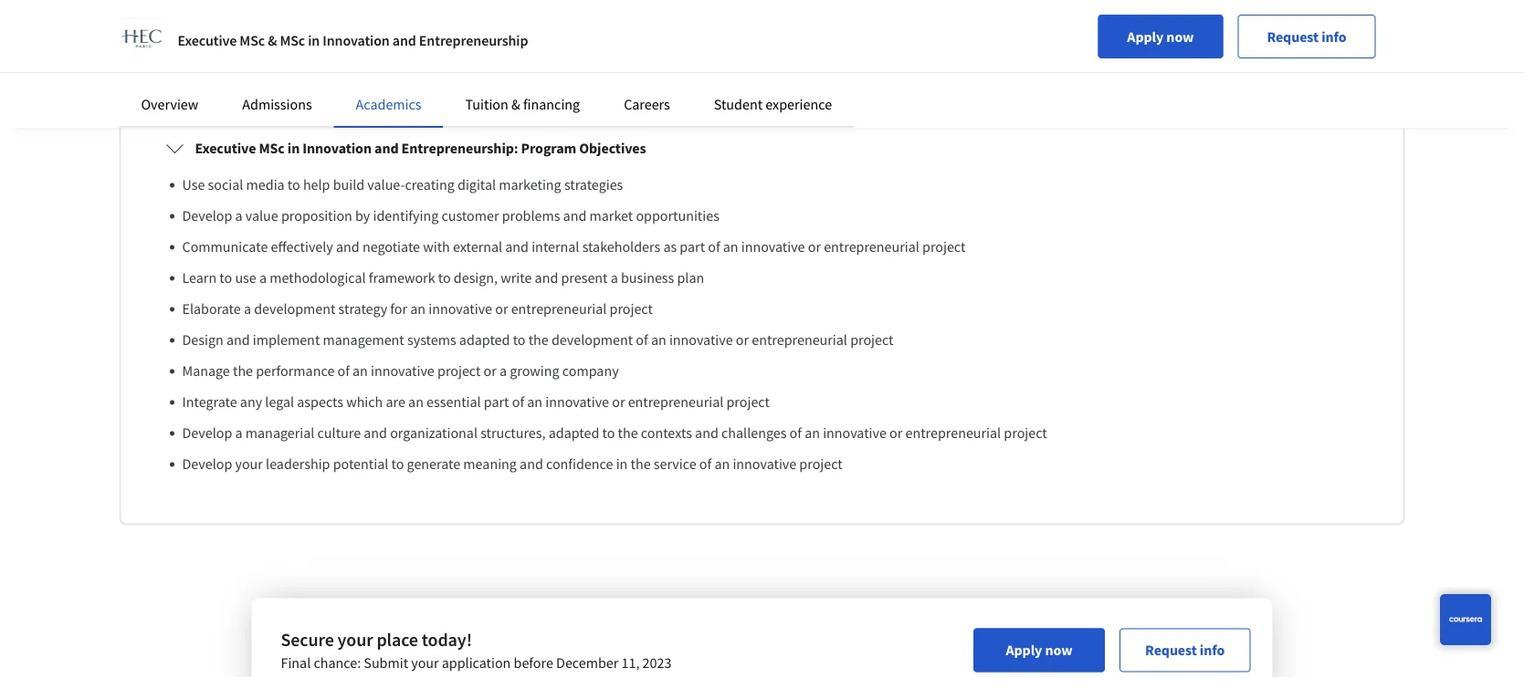 Task type: describe. For each thing, give the bounding box(es) containing it.
a up venture
[[806, 7, 813, 24]]

learn to use a methodological framework to design, write and present a business plan
[[182, 269, 705, 288]]

manage the performance of an innovative project or a growing company
[[182, 362, 619, 381]]

executive msc in innovation and entrepreneurship: program objectives button
[[151, 123, 1374, 174]]

contexts
[[641, 425, 693, 443]]

integrate any legal aspects which are an essential part of an innovative or entrepreneurial project list item
[[182, 392, 1359, 414]]

an inside list item
[[651, 331, 667, 350]]

develop for develop a managerial culture and organizational structures, adapted to the contexts and challenges of an innovative or entrepreneurial project
[[182, 425, 232, 443]]

understand,
[[1008, 55, 1080, 73]]

value-
[[368, 176, 405, 194]]

business inside 'list item'
[[621, 269, 675, 288]]

develop a value proposition by identifying customer problems and market opportunities list item
[[182, 205, 1359, 227]]

you'll
[[601, 7, 632, 24]]

managerial
[[246, 425, 315, 443]]

develop a managerial culture and organizational structures, adapted to the contexts and challenges of an innovative or entrepreneurial project list item
[[182, 423, 1359, 445]]

funds,
[[897, 55, 934, 73]]

overview
[[141, 95, 199, 113]]

development inside elaborate a development strategy for an innovative or entrepreneurial project list item
[[254, 300, 336, 319]]

a down the stakeholders
[[611, 269, 618, 288]]

stakeholders
[[583, 238, 661, 256]]

develop for develop a value proposition by identifying customer problems and market opportunities
[[182, 207, 232, 225]]

innovative inside list item
[[670, 331, 733, 350]]

which
[[346, 394, 383, 412]]

to up around
[[698, 7, 710, 24]]

service
[[654, 456, 697, 474]]

adapted inside list item
[[459, 331, 510, 350]]

innovative down design,
[[429, 300, 493, 319]]

company
[[563, 362, 619, 381]]

equity
[[738, 55, 775, 73]]

identifying
[[373, 207, 439, 225]]

legal
[[265, 394, 294, 412]]

develop a value proposition by identifying customer problems and market opportunities
[[182, 207, 720, 225]]

part inside list item
[[680, 238, 705, 256]]

explore fundamental notions around equity and venture capital funds, to help you understand, build and leverage your finance relationships.
[[515, 55, 1271, 92]]

value
[[246, 207, 278, 225]]

to left use
[[220, 269, 232, 288]]

11,
[[622, 655, 640, 673]]

a left "value"
[[235, 207, 243, 225]]

project inside list item
[[851, 331, 894, 350]]

design
[[975, 7, 1015, 24]]

submit
[[364, 655, 408, 673]]

to left design
[[960, 7, 972, 24]]

culture
[[318, 425, 361, 443]]

use social media to help build value-creating digital marketing strategies
[[182, 176, 623, 194]]

plan
[[677, 269, 705, 288]]

innovative down develop a managerial culture and organizational structures, adapted to the contexts and challenges of an innovative or entrepreneurial project list item
[[733, 456, 797, 474]]

negotiate
[[363, 238, 420, 256]]

financing
[[523, 95, 580, 113]]

a left successful
[[1093, 7, 1100, 24]]

present inside 'list item'
[[561, 269, 608, 288]]

request for executive msc & msc in innovation and entrepreneurship
[[1268, 27, 1319, 46]]

your inside list item
[[235, 456, 263, 474]]

list containing use social media to help build value-creating digital marketing strategies
[[173, 174, 1359, 476]]

communicate effectively and negotiate with external and internal stakeholders as part of an innovative or entrepreneurial project list item
[[182, 236, 1359, 258]]

apply now button for executive msc & msc in innovation and entrepreneurship
[[1099, 15, 1224, 58]]

apply for final chance: submit your application before december 11, 2023
[[1006, 642, 1043, 660]]

any inside list item
[[240, 394, 262, 412]]

any inside in this course, you'll learn how to build and write a business plan, and how to design and present a successful five-minute pitch that will convince any stakeholder.
[[570, 26, 592, 44]]

experience
[[766, 95, 832, 113]]

careers
[[624, 95, 670, 113]]

social
[[208, 176, 243, 194]]

a left growing
[[500, 362, 507, 381]]

potential
[[333, 456, 389, 474]]

objectives
[[579, 140, 646, 158]]

learn
[[182, 269, 217, 288]]

in this course, you'll learn how to build and write a business plan, and how to design and present a successful five-minute pitch that will convince any stakeholder.
[[515, 7, 1319, 44]]

entrepreneurial inside list item
[[824, 238, 920, 256]]

venture
[[805, 55, 851, 73]]

present inside in this course, you'll learn how to build and write a business plan, and how to design and present a successful five-minute pitch that will convince any stakeholder.
[[1044, 7, 1090, 24]]

proposition
[[281, 207, 353, 225]]

program
[[521, 140, 577, 158]]

entrepreneurial inside list item
[[752, 331, 848, 350]]

meaning
[[464, 456, 517, 474]]

elaborate a development strategy for an innovative or entrepreneurial project list item
[[182, 299, 1359, 320]]

strategies
[[565, 176, 623, 194]]

performance
[[256, 362, 335, 381]]

design,
[[454, 269, 498, 288]]

a down use
[[244, 300, 251, 319]]

marketing
[[499, 176, 562, 194]]

admissions link
[[242, 95, 312, 113]]

as
[[664, 238, 677, 256]]

convince
[[515, 26, 567, 44]]

pitch
[[1239, 7, 1269, 24]]

development inside list item
[[552, 331, 633, 350]]

your up chance:
[[338, 629, 373, 652]]

info for final chance: submit your application before december 11, 2023
[[1200, 642, 1225, 660]]

build inside in this course, you'll learn how to build and write a business plan, and how to design and present a successful five-minute pitch that will convince any stakeholder.
[[713, 7, 743, 24]]

december
[[556, 655, 619, 673]]

that
[[1272, 7, 1296, 24]]

how to create a business plan
[[185, 17, 379, 34]]

apply now button for final chance: submit your application before december 11, 2023
[[974, 629, 1105, 673]]

project inside list item
[[923, 238, 966, 256]]

secure
[[281, 629, 334, 652]]

innovative inside list item
[[742, 238, 805, 256]]

private equity and venture capital
[[185, 65, 405, 82]]

executive msc & msc in innovation and entrepreneurship
[[178, 31, 528, 49]]

use social media to help build value-creating digital marketing strategies list item
[[182, 174, 1359, 196]]

request info button for executive msc & msc in innovation and entrepreneurship
[[1238, 15, 1377, 58]]

tuition & financing link
[[466, 95, 580, 113]]

to right media
[[288, 176, 300, 194]]

to left design,
[[438, 269, 451, 288]]

secure your place today! final chance: submit your application before december 11, 2023
[[281, 629, 672, 673]]

develop your leadership potential to generate meaning and confidence in the service of an innovative project list item
[[182, 454, 1359, 476]]

organizational
[[390, 425, 478, 443]]

use
[[235, 269, 257, 288]]

course,
[[554, 7, 598, 24]]

entrepreneurship
[[419, 31, 528, 49]]

or inside list item
[[808, 238, 821, 256]]

plan,
[[872, 7, 902, 24]]

msc up private equity and venture capital
[[280, 31, 305, 49]]

use
[[182, 176, 205, 194]]

place
[[377, 629, 418, 652]]

business inside in this course, you'll learn how to build and write a business plan, and how to design and present a successful five-minute pitch that will convince any stakeholder.
[[817, 7, 869, 24]]

design and implement management systems adapted to the development of an innovative or entrepreneurial project
[[182, 331, 894, 350]]

with
[[423, 238, 450, 256]]

leadership
[[266, 456, 330, 474]]

in inside dropdown button
[[288, 140, 300, 158]]

challenges
[[722, 425, 787, 443]]

tuition & financing
[[466, 95, 580, 113]]

problems
[[502, 207, 560, 225]]

chance:
[[314, 655, 361, 673]]

elaborate
[[182, 300, 241, 319]]

growing
[[510, 362, 560, 381]]

innovative up are
[[371, 362, 435, 381]]

to inside list item
[[513, 331, 526, 350]]

student experience link
[[714, 95, 832, 113]]

your down today! in the left of the page
[[411, 655, 439, 673]]

innovative down 'company'
[[546, 394, 609, 412]]

1 horizontal spatial in
[[308, 31, 320, 49]]

student
[[714, 95, 763, 113]]

write inside 'list item'
[[501, 269, 532, 288]]

msc for in
[[259, 140, 285, 158]]

request info for executive msc & msc in innovation and entrepreneurship
[[1268, 27, 1347, 46]]

application
[[442, 655, 511, 673]]

your inside "explore fundamental notions around equity and venture capital funds, to help you understand, build and leverage your finance relationships."
[[1197, 55, 1224, 73]]

build inside list item
[[333, 176, 365, 194]]

write inside in this course, you'll learn how to build and write a business plan, and how to design and present a successful five-minute pitch that will convince any stakeholder.
[[773, 7, 803, 24]]



Task type: locate. For each thing, give the bounding box(es) containing it.
0 vertical spatial business
[[817, 7, 869, 24]]

0 horizontal spatial adapted
[[459, 331, 510, 350]]

how right learn
[[669, 7, 695, 24]]

0 vertical spatial develop
[[182, 207, 232, 225]]

1 horizontal spatial help
[[953, 55, 979, 73]]

0 horizontal spatial part
[[484, 394, 509, 412]]

innovation up value-
[[303, 140, 372, 158]]

1 vertical spatial &
[[512, 95, 521, 113]]

write up equity
[[773, 7, 803, 24]]

0 vertical spatial apply now
[[1128, 27, 1195, 46]]

in inside list item
[[616, 456, 628, 474]]

hec paris logo image
[[119, 18, 163, 62]]

executive
[[178, 31, 237, 49], [195, 140, 256, 158]]

0 vertical spatial request info button
[[1238, 15, 1377, 58]]

before
[[514, 655, 554, 673]]

0 horizontal spatial request
[[1146, 642, 1198, 660]]

1 vertical spatial request info button
[[1120, 629, 1251, 673]]

innovative down plan
[[670, 331, 733, 350]]

help inside list item
[[303, 176, 330, 194]]

0 vertical spatial part
[[680, 238, 705, 256]]

3 develop from the top
[[182, 456, 232, 474]]

& right tuition
[[512, 95, 521, 113]]

1 develop from the top
[[182, 207, 232, 225]]

0 vertical spatial adapted
[[459, 331, 510, 350]]

your left finance
[[1197, 55, 1224, 73]]

2 develop from the top
[[182, 425, 232, 443]]

a left managerial
[[235, 425, 243, 443]]

1 vertical spatial apply
[[1006, 642, 1043, 660]]

1 horizontal spatial how
[[931, 7, 956, 24]]

executive for executive msc & msc in innovation and entrepreneurship
[[178, 31, 237, 49]]

0 vertical spatial innovation
[[323, 31, 390, 49]]

1 vertical spatial development
[[552, 331, 633, 350]]

stakeholder.
[[595, 26, 669, 44]]

communicate effectively and negotiate with external and internal stakeholders as part of an innovative or entrepreneurial project
[[182, 238, 966, 256]]

the inside manage the performance of an innovative project or a growing company list item
[[233, 362, 253, 381]]

0 vertical spatial build
[[713, 7, 743, 24]]

private
[[185, 65, 231, 82]]

management
[[323, 331, 405, 350]]

0 horizontal spatial apply now
[[1006, 642, 1073, 660]]

1 vertical spatial part
[[484, 394, 509, 412]]

to inside "explore fundamental notions around equity and venture capital funds, to help you understand, build and leverage your finance relationships."
[[937, 55, 950, 73]]

generate
[[407, 456, 461, 474]]

2 how from the left
[[931, 7, 956, 24]]

to up growing
[[513, 331, 526, 350]]

integrate any legal aspects which are an essential part of an innovative or entrepreneurial project
[[182, 394, 770, 412]]

write
[[773, 7, 803, 24], [501, 269, 532, 288]]

customer
[[442, 207, 499, 225]]

part
[[680, 238, 705, 256], [484, 394, 509, 412]]

capital
[[360, 65, 405, 82]]

1 horizontal spatial development
[[552, 331, 633, 350]]

1 horizontal spatial now
[[1167, 27, 1195, 46]]

build inside "explore fundamental notions around equity and venture capital funds, to help you understand, build and leverage your finance relationships."
[[1084, 55, 1114, 73]]

1 horizontal spatial business
[[817, 7, 869, 24]]

&
[[268, 31, 277, 49], [512, 95, 521, 113]]

academics link
[[356, 95, 422, 113]]

will
[[1299, 7, 1319, 24]]

now for executive msc & msc in innovation and entrepreneurship
[[1167, 27, 1195, 46]]

0 horizontal spatial in
[[288, 140, 300, 158]]

of inside list item
[[636, 331, 648, 350]]

design and implement management systems adapted to the development of an innovative or entrepreneurial project list item
[[182, 330, 1359, 352]]

development up 'company'
[[552, 331, 633, 350]]

methodological
[[270, 269, 366, 288]]

business
[[817, 7, 869, 24], [621, 269, 675, 288]]

list
[[173, 174, 1359, 476]]

how
[[669, 7, 695, 24], [931, 7, 956, 24]]

and inside 'list item'
[[535, 269, 559, 288]]

or
[[808, 238, 821, 256], [495, 300, 508, 319], [736, 331, 749, 350], [484, 362, 497, 381], [612, 394, 625, 412], [890, 425, 903, 443]]

1 vertical spatial write
[[501, 269, 532, 288]]

of
[[708, 238, 721, 256], [636, 331, 648, 350], [338, 362, 350, 381], [512, 394, 525, 412], [790, 425, 802, 443], [700, 456, 712, 474]]

msc
[[240, 31, 265, 49], [280, 31, 305, 49], [259, 140, 285, 158]]

to up confidence
[[603, 425, 615, 443]]

tuition
[[466, 95, 509, 113]]

to left 'generate'
[[392, 456, 404, 474]]

1 vertical spatial innovation
[[303, 140, 372, 158]]

2 vertical spatial in
[[616, 456, 628, 474]]

0 vertical spatial executive
[[178, 31, 237, 49]]

0 horizontal spatial how
[[669, 7, 695, 24]]

framework
[[369, 269, 435, 288]]

0 vertical spatial request info
[[1268, 27, 1347, 46]]

manage the performance of an innovative project or a growing company list item
[[182, 361, 1359, 383]]

& left a
[[268, 31, 277, 49]]

part right as
[[680, 238, 705, 256]]

develop inside "develop your leadership potential to generate meaning and confidence in the service of an innovative project" list item
[[182, 456, 232, 474]]

request info button for final chance: submit your application before december 11, 2023
[[1120, 629, 1251, 673]]

0 horizontal spatial help
[[303, 176, 330, 194]]

0 vertical spatial in
[[308, 31, 320, 49]]

1 how from the left
[[669, 7, 695, 24]]

how left design
[[931, 7, 956, 24]]

0 vertical spatial apply
[[1128, 27, 1164, 46]]

leverage
[[1143, 55, 1193, 73]]

the inside develop a managerial culture and organizational structures, adapted to the contexts and challenges of an innovative or entrepreneurial project list item
[[618, 425, 638, 443]]

relationships.
[[515, 75, 595, 92]]

executive up private
[[178, 31, 237, 49]]

design
[[182, 331, 224, 350]]

1 horizontal spatial apply
[[1128, 27, 1164, 46]]

external
[[453, 238, 503, 256]]

develop a managerial culture and organizational structures, adapted to the contexts and challenges of an innovative or entrepreneurial project
[[182, 425, 1048, 443]]

project
[[923, 238, 966, 256], [610, 300, 653, 319], [851, 331, 894, 350], [438, 362, 481, 381], [727, 394, 770, 412], [1004, 425, 1048, 443], [800, 456, 843, 474]]

minute
[[1193, 7, 1236, 24]]

present down communicate effectively and negotiate with external and internal stakeholders as part of an innovative or entrepreneurial project at the top of page
[[561, 269, 608, 288]]

an inside list item
[[723, 238, 739, 256]]

innovation
[[323, 31, 390, 49], [303, 140, 372, 158]]

innovation up venture
[[323, 31, 390, 49]]

request info for final chance: submit your application before december 11, 2023
[[1146, 642, 1225, 660]]

strategy
[[339, 300, 388, 319]]

create
[[234, 17, 276, 34]]

development up the implement on the left of page
[[254, 300, 336, 319]]

the left service
[[631, 456, 651, 474]]

0 vertical spatial &
[[268, 31, 277, 49]]

1 horizontal spatial request info
[[1268, 27, 1347, 46]]

1 horizontal spatial apply now
[[1128, 27, 1195, 46]]

1 vertical spatial present
[[561, 269, 608, 288]]

the up growing
[[529, 331, 549, 350]]

1 vertical spatial business
[[621, 269, 675, 288]]

help left you
[[953, 55, 979, 73]]

build right understand,
[[1084, 55, 1114, 73]]

help inside "explore fundamental notions around equity and venture capital funds, to help you understand, build and leverage your finance relationships."
[[953, 55, 979, 73]]

2023
[[643, 655, 672, 673]]

overview link
[[141, 95, 199, 113]]

2 vertical spatial build
[[333, 176, 365, 194]]

0 vertical spatial present
[[1044, 7, 1090, 24]]

help
[[953, 55, 979, 73], [303, 176, 330, 194]]

in
[[308, 31, 320, 49], [288, 140, 300, 158], [616, 456, 628, 474]]

0 vertical spatial any
[[570, 26, 592, 44]]

innovative down "integrate any legal aspects which are an essential part of an innovative or entrepreneurial project" list item
[[823, 425, 887, 443]]

1 vertical spatial in
[[288, 140, 300, 158]]

0 vertical spatial apply now button
[[1099, 15, 1224, 58]]

develop
[[182, 207, 232, 225], [182, 425, 232, 443], [182, 456, 232, 474]]

part inside list item
[[484, 394, 509, 412]]

executive inside executive msc in innovation and entrepreneurship: program objectives dropdown button
[[195, 140, 256, 158]]

five-
[[1168, 7, 1193, 24]]

in
[[515, 7, 526, 24]]

0 vertical spatial request
[[1268, 27, 1319, 46]]

digital
[[458, 176, 496, 194]]

1 vertical spatial develop
[[182, 425, 232, 443]]

0 horizontal spatial development
[[254, 300, 336, 319]]

academics
[[356, 95, 422, 113]]

apply for executive msc & msc in innovation and entrepreneurship
[[1128, 27, 1164, 46]]

1 horizontal spatial part
[[680, 238, 705, 256]]

1 vertical spatial request
[[1146, 642, 1198, 660]]

the right manage
[[233, 362, 253, 381]]

0 horizontal spatial info
[[1200, 642, 1225, 660]]

in down develop a managerial culture and organizational structures, adapted to the contexts and challenges of an innovative or entrepreneurial project
[[616, 456, 628, 474]]

and inside list item
[[227, 331, 250, 350]]

and inside dropdown button
[[375, 140, 399, 158]]

info for executive msc & msc in innovation and entrepreneurship
[[1322, 27, 1347, 46]]

0 horizontal spatial write
[[501, 269, 532, 288]]

0 vertical spatial help
[[953, 55, 979, 73]]

0 horizontal spatial present
[[561, 269, 608, 288]]

1 vertical spatial info
[[1200, 642, 1225, 660]]

request for final chance: submit your application before december 11, 2023
[[1146, 642, 1198, 660]]

to right funds,
[[937, 55, 950, 73]]

communicate
[[182, 238, 268, 256]]

innovation inside executive msc in innovation and entrepreneurship: program objectives dropdown button
[[303, 140, 372, 158]]

0 horizontal spatial business
[[621, 269, 675, 288]]

integrate
[[182, 394, 237, 412]]

the inside design and implement management systems adapted to the development of an innovative or entrepreneurial project list item
[[529, 331, 549, 350]]

now for final chance: submit your application before december 11, 2023
[[1046, 642, 1073, 660]]

0 horizontal spatial apply
[[1006, 642, 1043, 660]]

1 horizontal spatial build
[[713, 7, 743, 24]]

in right a
[[308, 31, 320, 49]]

1 horizontal spatial any
[[570, 26, 592, 44]]

venture
[[305, 65, 357, 82]]

final
[[281, 655, 311, 673]]

msc inside dropdown button
[[259, 140, 285, 158]]

msc up equity
[[240, 31, 265, 49]]

implement
[[253, 331, 320, 350]]

0 horizontal spatial build
[[333, 176, 365, 194]]

media
[[246, 176, 285, 194]]

innovative
[[742, 238, 805, 256], [429, 300, 493, 319], [670, 331, 733, 350], [371, 362, 435, 381], [546, 394, 609, 412], [823, 425, 887, 443], [733, 456, 797, 474]]

0 vertical spatial write
[[773, 7, 803, 24]]

0 vertical spatial now
[[1167, 27, 1195, 46]]

apply now for final chance: submit your application before december 11, 2023
[[1006, 642, 1073, 660]]

how
[[185, 17, 214, 34]]

1 vertical spatial now
[[1046, 642, 1073, 660]]

apply now
[[1128, 27, 1195, 46], [1006, 642, 1073, 660]]

careers link
[[624, 95, 670, 113]]

to right 'how'
[[217, 17, 230, 34]]

help up proposition on the left of the page
[[303, 176, 330, 194]]

admissions
[[242, 95, 312, 113]]

executive up social
[[195, 140, 256, 158]]

for
[[390, 300, 408, 319]]

business left plan,
[[817, 7, 869, 24]]

2 horizontal spatial in
[[616, 456, 628, 474]]

1 vertical spatial executive
[[195, 140, 256, 158]]

capital
[[854, 55, 894, 73]]

the inside "develop your leadership potential to generate meaning and confidence in the service of an innovative project" list item
[[631, 456, 651, 474]]

a right use
[[259, 269, 267, 288]]

0 horizontal spatial &
[[268, 31, 277, 49]]

present
[[1044, 7, 1090, 24], [561, 269, 608, 288]]

a
[[806, 7, 813, 24], [1093, 7, 1100, 24], [235, 207, 243, 225], [259, 269, 267, 288], [611, 269, 618, 288], [244, 300, 251, 319], [500, 362, 507, 381], [235, 425, 243, 443]]

adapted up confidence
[[549, 425, 600, 443]]

innovative down 'develop a value proposition by identifying customer problems and market opportunities' list item
[[742, 238, 805, 256]]

present up understand,
[[1044, 7, 1090, 24]]

successful
[[1104, 7, 1165, 24]]

1 vertical spatial apply now button
[[974, 629, 1105, 673]]

fundamental
[[563, 55, 640, 73]]

0 vertical spatial info
[[1322, 27, 1347, 46]]

any down the course,
[[570, 26, 592, 44]]

1 horizontal spatial write
[[773, 7, 803, 24]]

0 horizontal spatial request info
[[1146, 642, 1225, 660]]

2 vertical spatial develop
[[182, 456, 232, 474]]

executive for executive msc in innovation and entrepreneurship: program objectives
[[195, 140, 256, 158]]

1 horizontal spatial &
[[512, 95, 521, 113]]

develop inside 'develop a value proposition by identifying customer problems and market opportunities' list item
[[182, 207, 232, 225]]

learn to use a methodological framework to design, write and present a business plan list item
[[182, 267, 1359, 289]]

build up by
[[333, 176, 365, 194]]

any left legal
[[240, 394, 262, 412]]

apply now button
[[1099, 15, 1224, 58], [974, 629, 1105, 673]]

1 vertical spatial build
[[1084, 55, 1114, 73]]

1 horizontal spatial info
[[1322, 27, 1347, 46]]

creating
[[405, 176, 455, 194]]

in down admissions link
[[288, 140, 300, 158]]

1 vertical spatial request info
[[1146, 642, 1225, 660]]

adapted right systems
[[459, 331, 510, 350]]

0 horizontal spatial any
[[240, 394, 262, 412]]

1 horizontal spatial request
[[1268, 27, 1319, 46]]

confidence
[[546, 456, 614, 474]]

apply now for executive msc & msc in innovation and entrepreneurship
[[1128, 27, 1195, 46]]

develop for develop your leadership potential to generate meaning and confidence in the service of an innovative project
[[182, 456, 232, 474]]

msc up media
[[259, 140, 285, 158]]

your down managerial
[[235, 456, 263, 474]]

msc for &
[[240, 31, 265, 49]]

adapted inside list item
[[549, 425, 600, 443]]

the left contexts
[[618, 425, 638, 443]]

effectively
[[271, 238, 333, 256]]

2 horizontal spatial build
[[1084, 55, 1114, 73]]

equity
[[234, 65, 275, 82]]

0 vertical spatial development
[[254, 300, 336, 319]]

manage
[[182, 362, 230, 381]]

of inside list item
[[708, 238, 721, 256]]

info
[[1322, 27, 1347, 46], [1200, 642, 1225, 660]]

develop inside develop a managerial culture and organizational structures, adapted to the contexts and challenges of an innovative or entrepreneurial project list item
[[182, 425, 232, 443]]

part up structures,
[[484, 394, 509, 412]]

to
[[698, 7, 710, 24], [960, 7, 972, 24], [217, 17, 230, 34], [937, 55, 950, 73], [288, 176, 300, 194], [220, 269, 232, 288], [438, 269, 451, 288], [513, 331, 526, 350], [603, 425, 615, 443], [392, 456, 404, 474]]

1 vertical spatial apply now
[[1006, 642, 1073, 660]]

business down as
[[621, 269, 675, 288]]

1 horizontal spatial present
[[1044, 7, 1090, 24]]

apply
[[1128, 27, 1164, 46], [1006, 642, 1043, 660]]

or inside list item
[[736, 331, 749, 350]]

explore
[[515, 55, 560, 73]]

build up around
[[713, 7, 743, 24]]

1 vertical spatial help
[[303, 176, 330, 194]]

1 horizontal spatial adapted
[[549, 425, 600, 443]]

1 vertical spatial adapted
[[549, 425, 600, 443]]

1 vertical spatial any
[[240, 394, 262, 412]]

plan
[[351, 17, 379, 34]]

this
[[529, 7, 551, 24]]

write right design,
[[501, 269, 532, 288]]

0 horizontal spatial now
[[1046, 642, 1073, 660]]

opportunities
[[636, 207, 720, 225]]



Task type: vqa. For each thing, say whether or not it's contained in the screenshot.
menu item
no



